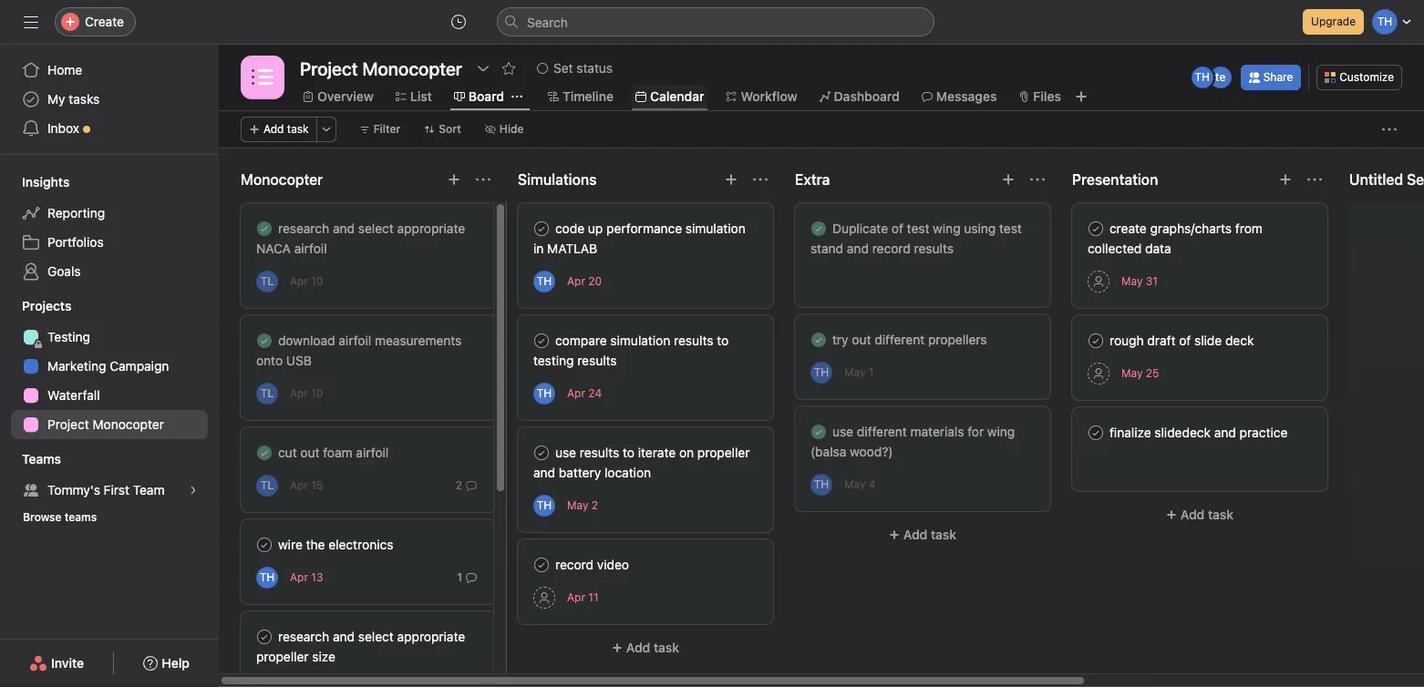 Task type: vqa. For each thing, say whether or not it's contained in the screenshot.
second TL
yes



Task type: describe. For each thing, give the bounding box(es) containing it.
workflow link
[[727, 87, 798, 107]]

completed image for record video
[[531, 555, 553, 577]]

download airfoil measurements onto usb
[[256, 333, 462, 369]]

completed checkbox for compare simulation results to testing results
[[531, 330, 553, 352]]

my tasks
[[47, 91, 100, 107]]

add task image for extra
[[1002, 172, 1016, 187]]

completed checkbox for create graphs/charts from collected data
[[1086, 218, 1107, 240]]

results inside use results to iterate on propeller and battery location
[[580, 445, 620, 461]]

appropriate for research and select appropriate propeller size
[[397, 629, 465, 645]]

try
[[833, 332, 849, 348]]

tasks
[[69, 91, 100, 107]]

of inside duplicate of test wing using test stand and record results
[[892, 221, 904, 236]]

draft
[[1148, 333, 1176, 348]]

and inside use results to iterate on propeller and battery location
[[534, 465, 556, 481]]

extra
[[795, 172, 830, 188]]

completed image for rough draft of slide deck
[[1086, 330, 1107, 352]]

use for extra
[[833, 424, 854, 440]]

upgrade
[[1312, 15, 1357, 28]]

apr for record
[[567, 591, 586, 605]]

th button for code up performance simulation in matlab
[[534, 270, 556, 292]]

add task button down 11
[[518, 632, 774, 665]]

insights
[[22, 174, 70, 190]]

1 vertical spatial record
[[556, 557, 594, 573]]

airfoil inside download airfoil measurements onto usb
[[339, 333, 372, 348]]

size
[[312, 650, 336, 665]]

using
[[965, 221, 996, 236]]

project monocopter link
[[11, 411, 208, 440]]

board link
[[454, 87, 504, 107]]

th button for use results to iterate on propeller and battery location
[[534, 495, 556, 517]]

th button for wire the electronics
[[256, 567, 278, 589]]

propeller inside research and select appropriate propeller size
[[256, 650, 309, 665]]

apr 24
[[567, 387, 602, 400]]

foam
[[323, 445, 353, 461]]

completed checkbox for cut out foam airfoil
[[254, 442, 276, 464]]

1 vertical spatial of
[[1180, 333, 1192, 348]]

download
[[278, 333, 335, 348]]

iterate
[[638, 445, 676, 461]]

th button for use different materials for wing (balsa wood?)
[[811, 474, 833, 496]]

31
[[1146, 275, 1158, 288]]

set
[[554, 60, 573, 76]]

may 25
[[1122, 367, 1160, 380]]

add task image for simulations
[[724, 172, 739, 187]]

goals link
[[11, 257, 208, 286]]

insights button
[[0, 173, 70, 192]]

te
[[1216, 70, 1226, 84]]

apr 24 button
[[567, 387, 602, 400]]

apr 13 button
[[290, 571, 323, 585]]

create button
[[55, 7, 136, 36]]

out for cut
[[301, 445, 320, 461]]

1 inside button
[[457, 571, 463, 584]]

apr 20
[[567, 275, 602, 288]]

th for try out different propellers
[[814, 365, 829, 379]]

browse teams
[[23, 511, 97, 525]]

reporting link
[[11, 199, 208, 228]]

completed image for wire the electronics
[[254, 535, 276, 556]]

the
[[306, 537, 325, 553]]

completed checkbox for download airfoil measurements onto usb
[[254, 330, 276, 352]]

customize
[[1340, 70, 1395, 84]]

measurements
[[375, 333, 462, 348]]

onto
[[256, 353, 283, 369]]

may 2
[[567, 499, 598, 513]]

home
[[47, 62, 82, 78]]

4
[[869, 478, 876, 492]]

2 vertical spatial airfoil
[[356, 445, 389, 461]]

battery
[[559, 465, 601, 481]]

th left te
[[1195, 70, 1211, 84]]

completed image for try out different propellers
[[808, 329, 830, 351]]

marketing campaign
[[47, 359, 169, 374]]

apr for download
[[290, 387, 308, 400]]

0 vertical spatial monocopter
[[241, 172, 323, 188]]

naca
[[256, 241, 291, 256]]

th button for try out different propellers
[[811, 362, 833, 384]]

usb
[[286, 353, 312, 369]]

reporting
[[47, 205, 105, 221]]

projects element
[[0, 290, 219, 443]]

completed image for use different materials for wing (balsa wood?)
[[808, 421, 830, 443]]

apr 10 for naca
[[290, 275, 323, 288]]

board
[[469, 88, 504, 104]]

up
[[588, 221, 603, 236]]

add task button left more actions image
[[241, 117, 317, 142]]

apr 20 button
[[567, 275, 602, 288]]

campaign
[[110, 359, 169, 374]]

may 1
[[845, 366, 874, 379]]

project
[[47, 417, 89, 432]]

matlab
[[547, 241, 598, 256]]

apr 10 for usb
[[290, 387, 323, 400]]

projects button
[[0, 297, 72, 316]]

tab actions image
[[512, 91, 523, 102]]

out for try
[[852, 332, 872, 348]]

results inside duplicate of test wing using test stand and record results
[[915, 241, 954, 256]]

2 test from the left
[[1000, 221, 1022, 236]]

more actions image
[[321, 124, 332, 135]]

waterfall link
[[11, 381, 208, 411]]

marketing campaign link
[[11, 352, 208, 381]]

tl button for usb
[[256, 383, 278, 405]]

th for compare simulation results to testing results
[[537, 386, 552, 400]]

filter button
[[351, 117, 409, 142]]

from
[[1236, 221, 1263, 236]]

stand
[[811, 241, 844, 256]]

sort
[[439, 122, 461, 136]]

select for size
[[358, 629, 394, 645]]

testing
[[534, 353, 574, 369]]

team
[[133, 483, 165, 498]]

2 inside 2 button
[[456, 478, 463, 492]]

use different materials for wing (balsa wood?)
[[811, 424, 1016, 460]]

add task button down 4
[[795, 519, 1051, 552]]

and inside research and select appropriate propeller size
[[333, 629, 355, 645]]

completed checkbox for wire the electronics
[[254, 535, 276, 556]]

insights element
[[0, 166, 219, 290]]

24
[[589, 387, 602, 400]]

video
[[597, 557, 629, 573]]

add to starred image
[[502, 61, 516, 76]]

project monocopter
[[47, 417, 164, 432]]

to inside compare simulation results to testing results
[[717, 333, 729, 348]]

dashboard
[[834, 88, 900, 104]]

finalize
[[1110, 425, 1152, 441]]

wing inside use different materials for wing (balsa wood?)
[[988, 424, 1016, 440]]

completed checkbox for code up performance simulation in matlab
[[531, 218, 553, 240]]

collected
[[1088, 241, 1143, 256]]

more actions image
[[1383, 122, 1398, 137]]

0 vertical spatial different
[[875, 332, 925, 348]]

global element
[[0, 45, 219, 154]]

testing
[[47, 329, 90, 345]]

teams
[[22, 452, 61, 467]]

apr for research
[[290, 275, 308, 288]]

appropriate for research and select appropriate naca airfoil
[[397, 221, 465, 236]]

apr for wire
[[290, 571, 308, 585]]

2 button
[[452, 477, 481, 495]]

apr 10 button for usb
[[290, 387, 323, 400]]

upgrade button
[[1304, 9, 1365, 35]]

research and select appropriate naca airfoil
[[256, 221, 465, 256]]

apr 11
[[567, 591, 599, 605]]

completed image for code up performance simulation in matlab
[[531, 218, 553, 240]]

browse teams button
[[15, 505, 105, 531]]

apr for cut
[[290, 479, 308, 493]]

more section actions image for extra
[[1031, 172, 1045, 187]]

customize button
[[1318, 65, 1403, 90]]

share
[[1264, 70, 1294, 84]]

different inside use different materials for wing (balsa wood?)
[[857, 424, 907, 440]]

and inside duplicate of test wing using test stand and record results
[[847, 241, 869, 256]]



Task type: locate. For each thing, give the bounding box(es) containing it.
10 for naca
[[311, 275, 323, 288]]

overview
[[317, 88, 374, 104]]

history image
[[452, 15, 466, 29]]

0 horizontal spatial 1
[[457, 571, 463, 584]]

apr left 11
[[567, 591, 586, 605]]

may 4 button
[[845, 478, 876, 492]]

0 vertical spatial propeller
[[698, 445, 750, 461]]

1 horizontal spatial out
[[852, 332, 872, 348]]

1 horizontal spatial monocopter
[[241, 172, 323, 188]]

0 horizontal spatial out
[[301, 445, 320, 461]]

1 vertical spatial propeller
[[256, 650, 309, 665]]

rough draft of slide deck
[[1110, 333, 1255, 348]]

0 vertical spatial 10
[[311, 275, 323, 288]]

2 select from the top
[[358, 629, 394, 645]]

1 select from the top
[[358, 221, 394, 236]]

apr 15
[[290, 479, 323, 493]]

0 horizontal spatial more section actions image
[[476, 172, 491, 187]]

apr
[[290, 275, 308, 288], [567, 275, 586, 288], [290, 387, 308, 400], [567, 387, 586, 400], [290, 479, 308, 493], [290, 571, 308, 585], [567, 591, 586, 605]]

0 horizontal spatial use
[[556, 445, 577, 461]]

1 horizontal spatial simulation
[[686, 221, 746, 236]]

appropriate inside research and select appropriate propeller size
[[397, 629, 465, 645]]

1 button
[[454, 569, 481, 587]]

1 vertical spatial research
[[278, 629, 329, 645]]

1 horizontal spatial test
[[1000, 221, 1022, 236]]

and
[[333, 221, 355, 236], [847, 241, 869, 256], [1215, 425, 1237, 441], [534, 465, 556, 481], [333, 629, 355, 645]]

0 horizontal spatial monocopter
[[93, 417, 164, 432]]

completed image for compare simulation results to testing results
[[531, 330, 553, 352]]

th button left may 1
[[811, 362, 833, 384]]

tl down the naca
[[261, 274, 274, 288]]

airfoil right the naca
[[294, 241, 327, 256]]

invite button
[[17, 648, 96, 681]]

Search tasks, projects, and more text field
[[497, 7, 935, 36]]

add tab image
[[1075, 89, 1089, 104]]

2 apr 10 from the top
[[290, 387, 323, 400]]

th for use different materials for wing (balsa wood?)
[[814, 478, 829, 491]]

research
[[278, 221, 329, 236], [278, 629, 329, 645]]

completed checkbox for research and select appropriate naca airfoil
[[254, 218, 276, 240]]

15
[[311, 479, 323, 493]]

0 vertical spatial apr 10
[[290, 275, 323, 288]]

0 vertical spatial 2
[[456, 478, 463, 492]]

for
[[968, 424, 984, 440]]

see details, tommy's first team image
[[188, 485, 199, 496]]

more section actions image left extra on the top right of the page
[[754, 172, 768, 187]]

show options image
[[476, 61, 491, 76]]

2 more section actions image from the left
[[754, 172, 768, 187]]

1 vertical spatial simulation
[[611, 333, 671, 348]]

more section actions image left presentation
[[1031, 172, 1045, 187]]

research up the naca
[[278, 221, 329, 236]]

try out different propellers
[[833, 332, 988, 348]]

tl button down the naca
[[256, 270, 278, 292]]

1 10 from the top
[[311, 275, 323, 288]]

0 vertical spatial tl button
[[256, 270, 278, 292]]

1 horizontal spatial record
[[873, 241, 911, 256]]

more section actions image for monocopter
[[476, 172, 491, 187]]

to inside use results to iterate on propeller and battery location
[[623, 445, 635, 461]]

0 vertical spatial research
[[278, 221, 329, 236]]

0 horizontal spatial simulation
[[611, 333, 671, 348]]

0 vertical spatial of
[[892, 221, 904, 236]]

10
[[311, 275, 323, 288], [311, 387, 323, 400]]

0 horizontal spatial 2
[[456, 478, 463, 492]]

simulation inside code up performance simulation in matlab
[[686, 221, 746, 236]]

help
[[162, 656, 190, 671]]

cut out foam airfoil
[[278, 445, 389, 461]]

apr down the naca
[[290, 275, 308, 288]]

11
[[589, 591, 599, 605]]

0 vertical spatial to
[[717, 333, 729, 348]]

propeller left size
[[256, 650, 309, 665]]

1 horizontal spatial to
[[717, 333, 729, 348]]

select for airfoil
[[358, 221, 394, 236]]

may down try
[[845, 366, 866, 379]]

1 vertical spatial tl
[[261, 386, 274, 400]]

wood?)
[[850, 444, 894, 460]]

first
[[104, 483, 129, 498]]

1 research from the top
[[278, 221, 329, 236]]

1 vertical spatial airfoil
[[339, 333, 372, 348]]

airfoil
[[294, 241, 327, 256], [339, 333, 372, 348], [356, 445, 389, 461]]

may left "31"
[[1122, 275, 1143, 288]]

research for size
[[278, 629, 329, 645]]

completed image for research and select appropriate propeller size
[[254, 627, 276, 649]]

monocopter inside projects "element"
[[93, 417, 164, 432]]

more section actions image for simulations
[[754, 172, 768, 187]]

may for results
[[567, 499, 589, 513]]

th button down in
[[534, 270, 556, 292]]

1 vertical spatial appropriate
[[397, 629, 465, 645]]

apr 10 button down the naca
[[290, 275, 323, 288]]

apr for code
[[567, 275, 586, 288]]

completed checkbox for use different materials for wing (balsa wood?)
[[808, 421, 830, 443]]

simulations
[[518, 172, 597, 188]]

hide button
[[477, 117, 532, 142]]

1 add task image from the left
[[447, 172, 462, 187]]

th down in
[[537, 274, 552, 288]]

appropriate inside research and select appropriate naca airfoil
[[397, 221, 465, 236]]

2 add task image from the left
[[724, 172, 739, 187]]

20
[[589, 275, 602, 288]]

1 vertical spatial 10
[[311, 387, 323, 400]]

test right using
[[1000, 221, 1022, 236]]

th for use results to iterate on propeller and battery location
[[537, 499, 552, 512]]

files
[[1034, 88, 1062, 104]]

select
[[358, 221, 394, 236], [358, 629, 394, 645]]

10 up download
[[311, 275, 323, 288]]

3 tl button from the top
[[256, 475, 278, 497]]

research and select appropriate propeller size
[[256, 629, 465, 665]]

different
[[875, 332, 925, 348], [857, 424, 907, 440]]

record
[[873, 241, 911, 256], [556, 557, 594, 573]]

compare simulation results to testing results
[[534, 333, 729, 369]]

home link
[[11, 56, 208, 85]]

0 vertical spatial out
[[852, 332, 872, 348]]

0 vertical spatial wing
[[933, 221, 961, 236]]

1 horizontal spatial more section actions image
[[754, 172, 768, 187]]

appropriate
[[397, 221, 465, 236], [397, 629, 465, 645]]

0 horizontal spatial wing
[[933, 221, 961, 236]]

completed checkbox for record video
[[531, 555, 553, 577]]

13
[[311, 571, 323, 585]]

propeller right on
[[698, 445, 750, 461]]

apr left 24
[[567, 387, 586, 400]]

monocopter down more actions image
[[241, 172, 323, 188]]

0 vertical spatial record
[[873, 241, 911, 256]]

may left 4
[[845, 478, 866, 492]]

teams element
[[0, 443, 219, 535]]

airfoil right download
[[339, 333, 372, 348]]

different up wood?)
[[857, 424, 907, 440]]

timeline link
[[548, 87, 614, 107]]

tl button down onto
[[256, 383, 278, 405]]

1 horizontal spatial of
[[1180, 333, 1192, 348]]

practice
[[1240, 425, 1288, 441]]

use inside use different materials for wing (balsa wood?)
[[833, 424, 854, 440]]

completed checkbox for duplicate of test wing using test stand and record results
[[808, 218, 830, 240]]

2 horizontal spatial more section actions image
[[1031, 172, 1045, 187]]

1 horizontal spatial propeller
[[698, 445, 750, 461]]

Completed checkbox
[[254, 218, 276, 240], [531, 218, 553, 240], [808, 329, 830, 351], [531, 330, 553, 352], [1086, 330, 1107, 352], [254, 442, 276, 464], [254, 627, 276, 649]]

completed checkbox for finalize slidedeck and practice
[[1086, 422, 1107, 444]]

data
[[1146, 241, 1172, 256]]

may for draft
[[1122, 367, 1143, 380]]

hide sidebar image
[[24, 15, 38, 29]]

1 horizontal spatial 1
[[869, 366, 874, 379]]

add task button down finalize slidedeck and practice
[[1073, 499, 1328, 532]]

1 test from the left
[[907, 221, 930, 236]]

code
[[556, 221, 585, 236]]

1 horizontal spatial wing
[[988, 424, 1016, 440]]

may 1 button
[[845, 366, 874, 379]]

browse
[[23, 511, 62, 525]]

1 horizontal spatial 2
[[592, 499, 598, 513]]

th button left apr 13
[[256, 567, 278, 589]]

overview link
[[303, 87, 374, 107]]

out right try
[[852, 332, 872, 348]]

more section actions image
[[476, 172, 491, 187], [754, 172, 768, 187], [1031, 172, 1045, 187]]

record inside duplicate of test wing using test stand and record results
[[873, 241, 911, 256]]

1 vertical spatial 2
[[592, 499, 598, 513]]

tl button down cut
[[256, 475, 278, 497]]

th left apr 13
[[260, 571, 275, 584]]

may left 25
[[1122, 367, 1143, 380]]

marketing
[[47, 359, 106, 374]]

th button left may 2
[[534, 495, 556, 517]]

tommy's
[[47, 483, 100, 498]]

apr 11 button
[[567, 591, 599, 605]]

location
[[605, 465, 651, 481]]

test right duplicate
[[907, 221, 930, 236]]

1 appropriate from the top
[[397, 221, 465, 236]]

1 apr 10 button from the top
[[290, 275, 323, 288]]

th button down 'testing'
[[534, 383, 556, 405]]

1 more section actions image from the left
[[476, 172, 491, 187]]

add task image for monocopter
[[447, 172, 462, 187]]

use for simulations
[[556, 445, 577, 461]]

list link
[[396, 87, 432, 107]]

simulation right compare
[[611, 333, 671, 348]]

completed image for use results to iterate on propeller and battery location
[[531, 442, 553, 464]]

may for out
[[845, 366, 866, 379]]

2 vertical spatial tl
[[261, 478, 274, 492]]

th
[[1195, 70, 1211, 84], [537, 274, 552, 288], [814, 365, 829, 379], [537, 386, 552, 400], [814, 478, 829, 491], [537, 499, 552, 512], [260, 571, 275, 584]]

completed image for duplicate of test wing using test stand and record results
[[808, 218, 830, 240]]

monocopter down waterfall link
[[93, 417, 164, 432]]

th button for compare simulation results to testing results
[[534, 383, 556, 405]]

completed image for download airfoil measurements onto usb
[[254, 330, 276, 352]]

wing inside duplicate of test wing using test stand and record results
[[933, 221, 961, 236]]

wing
[[933, 221, 961, 236], [988, 424, 1016, 440]]

10 for usb
[[311, 387, 323, 400]]

simulation right performance
[[686, 221, 746, 236]]

1 vertical spatial select
[[358, 629, 394, 645]]

may down battery
[[567, 499, 589, 513]]

projects
[[22, 298, 72, 314]]

may for different
[[845, 478, 866, 492]]

tl for usb
[[261, 386, 274, 400]]

completed checkbox for research and select appropriate propeller size
[[254, 627, 276, 649]]

completed image
[[254, 218, 276, 240], [531, 218, 553, 240], [808, 218, 830, 240], [1086, 218, 1107, 240], [808, 421, 830, 443], [254, 627, 276, 649]]

may 4
[[845, 478, 876, 492]]

compare
[[556, 333, 607, 348]]

1 apr 10 from the top
[[290, 275, 323, 288]]

completed image for cut out foam airfoil
[[254, 442, 276, 464]]

more section actions image
[[1308, 172, 1323, 187]]

0 vertical spatial select
[[358, 221, 394, 236]]

completed checkbox for use results to iterate on propeller and battery location
[[531, 442, 553, 464]]

apr left "15"
[[290, 479, 308, 493]]

th left may 2
[[537, 499, 552, 512]]

completed checkbox for rough draft of slide deck
[[1086, 330, 1107, 352]]

0 horizontal spatial of
[[892, 221, 904, 236]]

th down 'testing'
[[537, 386, 552, 400]]

2 tl button from the top
[[256, 383, 278, 405]]

1 vertical spatial apr 10
[[290, 387, 323, 400]]

code up performance simulation in matlab
[[534, 221, 746, 256]]

propeller inside use results to iterate on propeller and battery location
[[698, 445, 750, 461]]

add task image
[[447, 172, 462, 187], [724, 172, 739, 187], [1002, 172, 1016, 187]]

my
[[47, 91, 65, 107]]

use up battery
[[556, 445, 577, 461]]

2 research from the top
[[278, 629, 329, 645]]

2 10 from the top
[[311, 387, 323, 400]]

2 vertical spatial tl button
[[256, 475, 278, 497]]

select inside research and select appropriate propeller size
[[358, 629, 394, 645]]

th for wire the electronics
[[260, 571, 275, 584]]

teams
[[65, 511, 97, 525]]

calendar
[[650, 88, 705, 104]]

create graphs/charts from collected data
[[1088, 221, 1263, 256]]

apr left 20
[[567, 275, 586, 288]]

more section actions image down hide 'popup button'
[[476, 172, 491, 187]]

select inside research and select appropriate naca airfoil
[[358, 221, 394, 236]]

apr 10 down usb
[[290, 387, 323, 400]]

completed image
[[808, 329, 830, 351], [254, 330, 276, 352], [531, 330, 553, 352], [1086, 330, 1107, 352], [1086, 422, 1107, 444], [254, 442, 276, 464], [531, 442, 553, 464], [254, 535, 276, 556], [531, 555, 553, 577]]

2 horizontal spatial add task image
[[1002, 172, 1016, 187]]

create
[[85, 14, 124, 29]]

0 vertical spatial 1
[[869, 366, 874, 379]]

finalize slidedeck and practice
[[1110, 425, 1288, 441]]

my tasks link
[[11, 85, 208, 114]]

status
[[577, 60, 613, 76]]

may 2 button
[[567, 499, 598, 513]]

th left "may 1" button
[[814, 365, 829, 379]]

th for code up performance simulation in matlab
[[537, 274, 552, 288]]

and inside research and select appropriate naca airfoil
[[333, 221, 355, 236]]

1 horizontal spatial add task image
[[724, 172, 739, 187]]

1 vertical spatial wing
[[988, 424, 1016, 440]]

list image
[[252, 67, 274, 88]]

1 tl button from the top
[[256, 270, 278, 292]]

tl
[[261, 274, 274, 288], [261, 386, 274, 400], [261, 478, 274, 492]]

hide
[[500, 122, 524, 136]]

out
[[852, 332, 872, 348], [301, 445, 320, 461]]

10 down usb
[[311, 387, 323, 400]]

materials
[[911, 424, 965, 440]]

research inside research and select appropriate propeller size
[[278, 629, 329, 645]]

may for graphs/charts
[[1122, 275, 1143, 288]]

wing left using
[[933, 221, 961, 236]]

of left slide
[[1180, 333, 1192, 348]]

1 vertical spatial use
[[556, 445, 577, 461]]

1 vertical spatial apr 10 button
[[290, 387, 323, 400]]

3 more section actions image from the left
[[1031, 172, 1045, 187]]

create
[[1110, 221, 1147, 236]]

0 vertical spatial appropriate
[[397, 221, 465, 236]]

monocopter
[[241, 172, 323, 188], [93, 417, 164, 432]]

0 horizontal spatial test
[[907, 221, 930, 236]]

use up (balsa
[[833, 424, 854, 440]]

calendar link
[[636, 87, 705, 107]]

apr 10 button
[[290, 275, 323, 288], [290, 387, 323, 400]]

rough
[[1110, 333, 1145, 348]]

electronics
[[329, 537, 394, 553]]

airfoil inside research and select appropriate naca airfoil
[[294, 241, 327, 256]]

of right duplicate
[[892, 221, 904, 236]]

apr down usb
[[290, 387, 308, 400]]

completed image for create graphs/charts from collected data
[[1086, 218, 1107, 240]]

record video
[[556, 557, 629, 573]]

1 vertical spatial monocopter
[[93, 417, 164, 432]]

0 vertical spatial simulation
[[686, 221, 746, 236]]

research up size
[[278, 629, 329, 645]]

th down (balsa
[[814, 478, 829, 491]]

use
[[833, 424, 854, 440], [556, 445, 577, 461]]

0 horizontal spatial record
[[556, 557, 594, 573]]

0 vertical spatial use
[[833, 424, 854, 440]]

apr 10 button down usb
[[290, 387, 323, 400]]

use inside use results to iterate on propeller and battery location
[[556, 445, 577, 461]]

0 vertical spatial airfoil
[[294, 241, 327, 256]]

tl left apr 15
[[261, 478, 274, 492]]

add task image
[[1279, 172, 1294, 187]]

1 vertical spatial tl button
[[256, 383, 278, 405]]

0 vertical spatial apr 10 button
[[290, 275, 323, 288]]

0 horizontal spatial to
[[623, 445, 635, 461]]

th button down (balsa
[[811, 474, 833, 496]]

1 vertical spatial to
[[623, 445, 635, 461]]

out right cut
[[301, 445, 320, 461]]

2 appropriate from the top
[[397, 629, 465, 645]]

tl down onto
[[261, 386, 274, 400]]

record up apr 11 button
[[556, 557, 594, 573]]

0 horizontal spatial propeller
[[256, 650, 309, 665]]

1 vertical spatial different
[[857, 424, 907, 440]]

research for airfoil
[[278, 221, 329, 236]]

completed image for finalize slidedeck and practice
[[1086, 422, 1107, 444]]

2 apr 10 button from the top
[[290, 387, 323, 400]]

different left propellers
[[875, 332, 925, 348]]

simulation
[[686, 221, 746, 236], [611, 333, 671, 348]]

completed checkbox for try out different propellers
[[808, 329, 830, 351]]

apr for compare
[[567, 387, 586, 400]]

simulation inside compare simulation results to testing results
[[611, 333, 671, 348]]

0 horizontal spatial add task image
[[447, 172, 462, 187]]

1 vertical spatial out
[[301, 445, 320, 461]]

1 vertical spatial 1
[[457, 571, 463, 584]]

0 vertical spatial tl
[[261, 274, 274, 288]]

1 tl from the top
[[261, 274, 274, 288]]

airfoil right foam on the bottom left of page
[[356, 445, 389, 461]]

None text field
[[296, 52, 467, 85]]

duplicate
[[833, 221, 889, 236]]

3 add task image from the left
[[1002, 172, 1016, 187]]

research inside research and select appropriate naca airfoil
[[278, 221, 329, 236]]

sort button
[[416, 117, 470, 142]]

apr 10 down the naca
[[290, 275, 323, 288]]

record down duplicate
[[873, 241, 911, 256]]

tommy's first team
[[47, 483, 165, 498]]

tl button for naca
[[256, 270, 278, 292]]

tl button
[[256, 270, 278, 292], [256, 383, 278, 405], [256, 475, 278, 497]]

Completed checkbox
[[808, 218, 830, 240], [1086, 218, 1107, 240], [254, 330, 276, 352], [808, 421, 830, 443], [1086, 422, 1107, 444], [531, 442, 553, 464], [254, 535, 276, 556], [531, 555, 553, 577]]

timeline
[[563, 88, 614, 104]]

apr left 13
[[290, 571, 308, 585]]

3 tl from the top
[[261, 478, 274, 492]]

1 horizontal spatial use
[[833, 424, 854, 440]]

1
[[869, 366, 874, 379], [457, 571, 463, 584]]

tl for naca
[[261, 274, 274, 288]]

wing right for
[[988, 424, 1016, 440]]

2 tl from the top
[[261, 386, 274, 400]]

completed image for research and select appropriate naca airfoil
[[254, 218, 276, 240]]

apr 10 button for naca
[[290, 275, 323, 288]]

set status
[[554, 60, 613, 76]]



